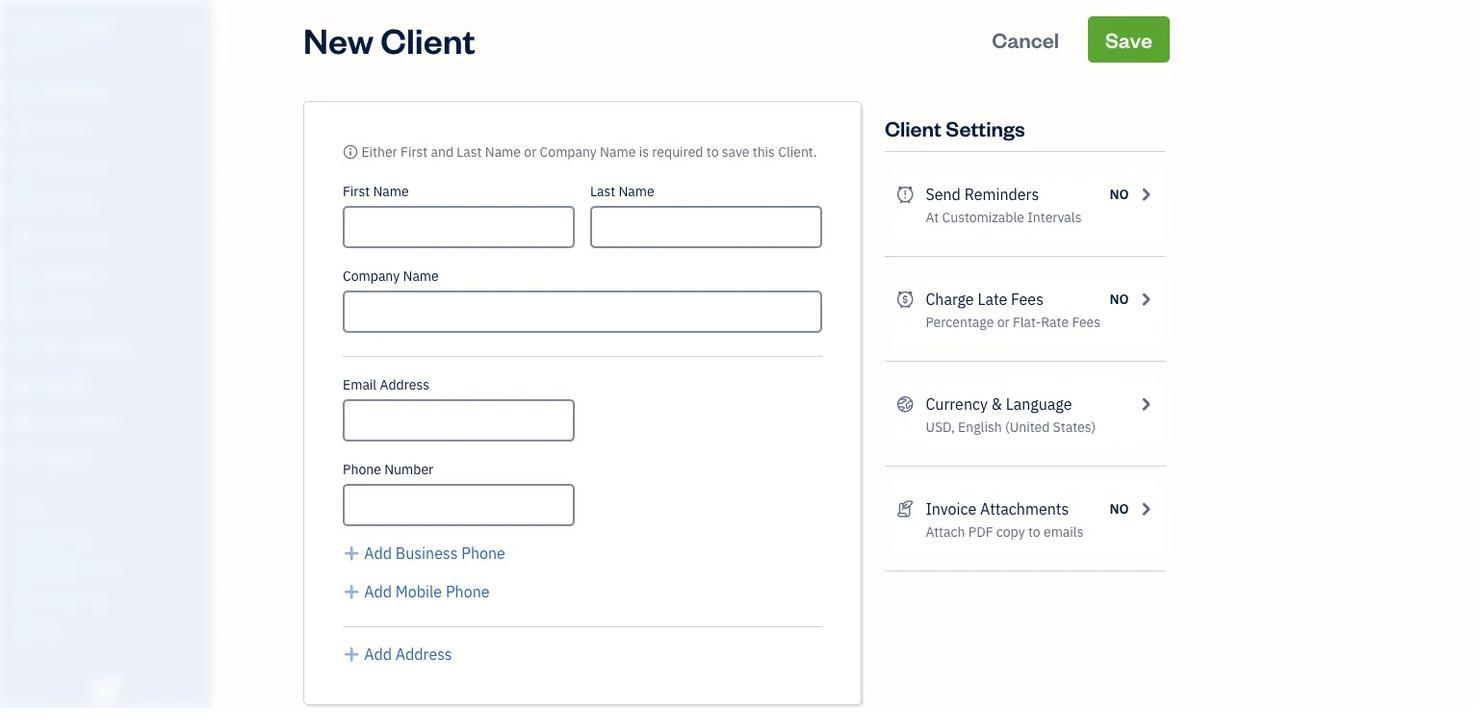 Task type: describe. For each thing, give the bounding box(es) containing it.
0 horizontal spatial first
[[343, 183, 370, 200]]

owner
[[15, 39, 51, 54]]

flat-
[[1013, 313, 1041, 331]]

name left is
[[600, 143, 636, 161]]

latereminders image
[[897, 183, 914, 206]]

save button
[[1088, 16, 1170, 63]]

settings image
[[14, 622, 206, 638]]

0 horizontal spatial company
[[343, 267, 400, 285]]

main element
[[0, 0, 260, 709]]

add business phone button
[[343, 542, 505, 565]]

bank connections image
[[14, 591, 206, 607]]

(united
[[1005, 418, 1050, 436]]

currency & language
[[926, 394, 1072, 415]]

chevronright image for charge late fees
[[1137, 288, 1155, 311]]

settings
[[946, 114, 1025, 142]]

latefees image
[[897, 288, 914, 311]]

phone for add mobile phone
[[446, 582, 490, 602]]

attachments
[[980, 499, 1069, 520]]

add address
[[364, 645, 452, 665]]

1 horizontal spatial to
[[1029, 523, 1041, 541]]

client image
[[13, 120, 36, 140]]

new client
[[303, 16, 476, 62]]

1 vertical spatial or
[[997, 313, 1010, 331]]

phone number
[[343, 461, 434, 479]]

plus image for add mobile phone
[[343, 581, 361, 604]]

invoice
[[926, 499, 977, 520]]

language
[[1006, 394, 1072, 415]]

add mobile phone
[[364, 582, 490, 602]]

address for email address
[[380, 376, 430, 394]]

Company Name text field
[[343, 291, 822, 333]]

send
[[926, 184, 961, 205]]

dashboard image
[[13, 84, 36, 103]]

no for invoice attachments
[[1110, 500, 1129, 518]]

First Name text field
[[343, 206, 575, 248]]

name for company name
[[403, 267, 439, 285]]

chart image
[[13, 413, 36, 432]]

and
[[431, 143, 454, 161]]

states)
[[1053, 418, 1096, 436]]

plus image
[[343, 643, 361, 666]]

cancel
[[992, 26, 1060, 53]]

address for add address
[[396, 645, 452, 665]]

emails
[[1044, 523, 1084, 541]]

ruby oranges owner
[[15, 17, 114, 54]]

pdf
[[969, 523, 993, 541]]

email
[[343, 376, 377, 394]]

add for add business phone
[[364, 544, 392, 564]]

oranges
[[55, 17, 114, 37]]

either first and last name or company name is required to save this client.
[[362, 143, 817, 161]]

apps image
[[14, 499, 206, 514]]

invoice image
[[13, 194, 36, 213]]

at
[[926, 209, 939, 226]]

chevronright image for send reminders
[[1137, 183, 1155, 206]]

late
[[978, 289, 1008, 310]]

rate
[[1041, 313, 1069, 331]]

send reminders
[[926, 184, 1039, 205]]

0 vertical spatial last
[[457, 143, 482, 161]]

either
[[362, 143, 398, 161]]

email address
[[343, 376, 430, 394]]

reminders
[[965, 184, 1039, 205]]

at customizable intervals
[[926, 209, 1082, 226]]

company name
[[343, 267, 439, 285]]

no for send reminders
[[1110, 185, 1129, 203]]

attach
[[926, 523, 966, 541]]

0 vertical spatial first
[[401, 143, 428, 161]]

estimate image
[[13, 157, 36, 176]]

phone for add business phone
[[462, 544, 505, 564]]

add for add mobile phone
[[364, 582, 392, 602]]

add address button
[[343, 643, 452, 666]]



Task type: vqa. For each thing, say whether or not it's contained in the screenshot.
third Add from the top
yes



Task type: locate. For each thing, give the bounding box(es) containing it.
1 vertical spatial plus image
[[343, 581, 361, 604]]

2 plus image from the top
[[343, 581, 361, 604]]

save
[[722, 143, 750, 161]]

payment image
[[13, 230, 36, 249]]

to
[[707, 143, 719, 161], [1029, 523, 1041, 541]]

1 vertical spatial no
[[1110, 290, 1129, 308]]

1 horizontal spatial company
[[540, 143, 597, 161]]

0 horizontal spatial fees
[[1011, 289, 1044, 310]]

1 vertical spatial fees
[[1072, 313, 1101, 331]]

add mobile phone button
[[343, 581, 490, 604]]

address
[[380, 376, 430, 394], [396, 645, 452, 665]]

chevronright image
[[1137, 498, 1155, 521]]

number
[[384, 461, 434, 479]]

fees
[[1011, 289, 1044, 310], [1072, 313, 1101, 331]]

name right and
[[485, 143, 521, 161]]

fees right rate
[[1072, 313, 1101, 331]]

Last Name text field
[[590, 206, 822, 248]]

or right and
[[524, 143, 537, 161]]

0 vertical spatial to
[[707, 143, 719, 161]]

customizable
[[942, 209, 1025, 226]]

usd,
[[926, 418, 955, 436]]

cancel button
[[975, 16, 1077, 63]]

company
[[540, 143, 597, 161], [343, 267, 400, 285]]

to left save
[[707, 143, 719, 161]]

name for first name
[[373, 183, 409, 200]]

project image
[[13, 303, 36, 323]]

1 horizontal spatial first
[[401, 143, 428, 161]]

0 horizontal spatial to
[[707, 143, 719, 161]]

plus image up plus icon
[[343, 581, 361, 604]]

2 no from the top
[[1110, 290, 1129, 308]]

english
[[958, 418, 1002, 436]]

0 vertical spatial company
[[540, 143, 597, 161]]

last right and
[[457, 143, 482, 161]]

Phone Number text field
[[343, 484, 575, 527]]

percentage
[[926, 313, 994, 331]]

1 horizontal spatial fees
[[1072, 313, 1101, 331]]

usd, english (united states)
[[926, 418, 1096, 436]]

phone
[[343, 461, 381, 479], [462, 544, 505, 564], [446, 582, 490, 602]]

1 vertical spatial add
[[364, 582, 392, 602]]

3 add from the top
[[364, 645, 392, 665]]

business
[[396, 544, 458, 564]]

add left mobile
[[364, 582, 392, 602]]

0 vertical spatial add
[[364, 544, 392, 564]]

address inside button
[[396, 645, 452, 665]]

last name
[[590, 183, 655, 200]]

1 horizontal spatial client
[[885, 114, 942, 142]]

copy
[[997, 523, 1025, 541]]

0 vertical spatial phone
[[343, 461, 381, 479]]

address right email
[[380, 376, 430, 394]]

chevronright image
[[1137, 183, 1155, 206], [1137, 288, 1155, 311], [1137, 393, 1155, 416]]

fees up flat-
[[1011, 289, 1044, 310]]

client
[[381, 16, 476, 62], [885, 114, 942, 142]]

first
[[401, 143, 428, 161], [343, 183, 370, 200]]

1 horizontal spatial last
[[590, 183, 616, 200]]

charge
[[926, 289, 974, 310]]

name
[[485, 143, 521, 161], [600, 143, 636, 161], [373, 183, 409, 200], [619, 183, 655, 200], [403, 267, 439, 285]]

0 horizontal spatial last
[[457, 143, 482, 161]]

client.
[[778, 143, 817, 161]]

first left and
[[401, 143, 428, 161]]

timer image
[[13, 340, 36, 359]]

ruby
[[15, 17, 51, 37]]

1 plus image from the top
[[343, 542, 361, 565]]

add left business
[[364, 544, 392, 564]]

first down primary image
[[343, 183, 370, 200]]

3 chevronright image from the top
[[1137, 393, 1155, 416]]

or left flat-
[[997, 313, 1010, 331]]

plus image left business
[[343, 542, 361, 565]]

save
[[1106, 26, 1153, 53]]

client right the new
[[381, 16, 476, 62]]

money image
[[13, 377, 36, 396]]

0 vertical spatial plus image
[[343, 542, 361, 565]]

0 vertical spatial address
[[380, 376, 430, 394]]

phone down phone number text box
[[462, 544, 505, 564]]

2 vertical spatial phone
[[446, 582, 490, 602]]

2 vertical spatial add
[[364, 645, 392, 665]]

team members image
[[14, 530, 206, 545]]

attach pdf copy to emails
[[926, 523, 1084, 541]]

1 vertical spatial first
[[343, 183, 370, 200]]

invoices image
[[897, 498, 914, 521]]

name down is
[[619, 183, 655, 200]]

2 chevronright image from the top
[[1137, 288, 1155, 311]]

0 vertical spatial or
[[524, 143, 537, 161]]

0 vertical spatial chevronright image
[[1137, 183, 1155, 206]]

name down first name text box
[[403, 267, 439, 285]]

intervals
[[1028, 209, 1082, 226]]

0 horizontal spatial client
[[381, 16, 476, 62]]

last down either first and last name or company name is required to save this client.
[[590, 183, 616, 200]]

phone left number
[[343, 461, 381, 479]]

last
[[457, 143, 482, 161], [590, 183, 616, 200]]

freshbooks image
[[91, 678, 121, 701]]

1 vertical spatial client
[[885, 114, 942, 142]]

invoice attachments
[[926, 499, 1069, 520]]

no
[[1110, 185, 1129, 203], [1110, 290, 1129, 308], [1110, 500, 1129, 518]]

add right plus icon
[[364, 645, 392, 665]]

this
[[753, 143, 775, 161]]

items and services image
[[14, 561, 206, 576]]

add business phone
[[364, 544, 505, 564]]

first name
[[343, 183, 409, 200]]

1 vertical spatial chevronright image
[[1137, 288, 1155, 311]]

Email Address text field
[[343, 400, 575, 442]]

3 no from the top
[[1110, 500, 1129, 518]]

name down either on the top of page
[[373, 183, 409, 200]]

1 vertical spatial phone
[[462, 544, 505, 564]]

add
[[364, 544, 392, 564], [364, 582, 392, 602], [364, 645, 392, 665]]

2 vertical spatial no
[[1110, 500, 1129, 518]]

charge late fees
[[926, 289, 1044, 310]]

0 horizontal spatial or
[[524, 143, 537, 161]]

report image
[[13, 450, 36, 469]]

plus image for add business phone
[[343, 542, 361, 565]]

add for add address
[[364, 645, 392, 665]]

company down first name
[[343, 267, 400, 285]]

1 vertical spatial company
[[343, 267, 400, 285]]

client settings
[[885, 114, 1025, 142]]

address down add mobile phone
[[396, 645, 452, 665]]

expense image
[[13, 267, 36, 286]]

1 vertical spatial to
[[1029, 523, 1041, 541]]

to right the copy
[[1029, 523, 1041, 541]]

new
[[303, 16, 374, 62]]

name for last name
[[619, 183, 655, 200]]

1 vertical spatial address
[[396, 645, 452, 665]]

no for charge late fees
[[1110, 290, 1129, 308]]

client up "latereminders" image
[[885, 114, 942, 142]]

or
[[524, 143, 537, 161], [997, 313, 1010, 331]]

0 vertical spatial fees
[[1011, 289, 1044, 310]]

required
[[652, 143, 704, 161]]

1 horizontal spatial or
[[997, 313, 1010, 331]]

currencyandlanguage image
[[897, 393, 914, 416]]

mobile
[[396, 582, 442, 602]]

1 vertical spatial last
[[590, 183, 616, 200]]

1 no from the top
[[1110, 185, 1129, 203]]

1 add from the top
[[364, 544, 392, 564]]

primary image
[[343, 143, 358, 161]]

0 vertical spatial client
[[381, 16, 476, 62]]

phone right mobile
[[446, 582, 490, 602]]

&
[[992, 394, 1002, 415]]

plus image
[[343, 542, 361, 565], [343, 581, 361, 604]]

company up last name
[[540, 143, 597, 161]]

2 add from the top
[[364, 582, 392, 602]]

1 chevronright image from the top
[[1137, 183, 1155, 206]]

currency
[[926, 394, 988, 415]]

is
[[639, 143, 649, 161]]

percentage or flat-rate fees
[[926, 313, 1101, 331]]

2 vertical spatial chevronright image
[[1137, 393, 1155, 416]]

0 vertical spatial no
[[1110, 185, 1129, 203]]



